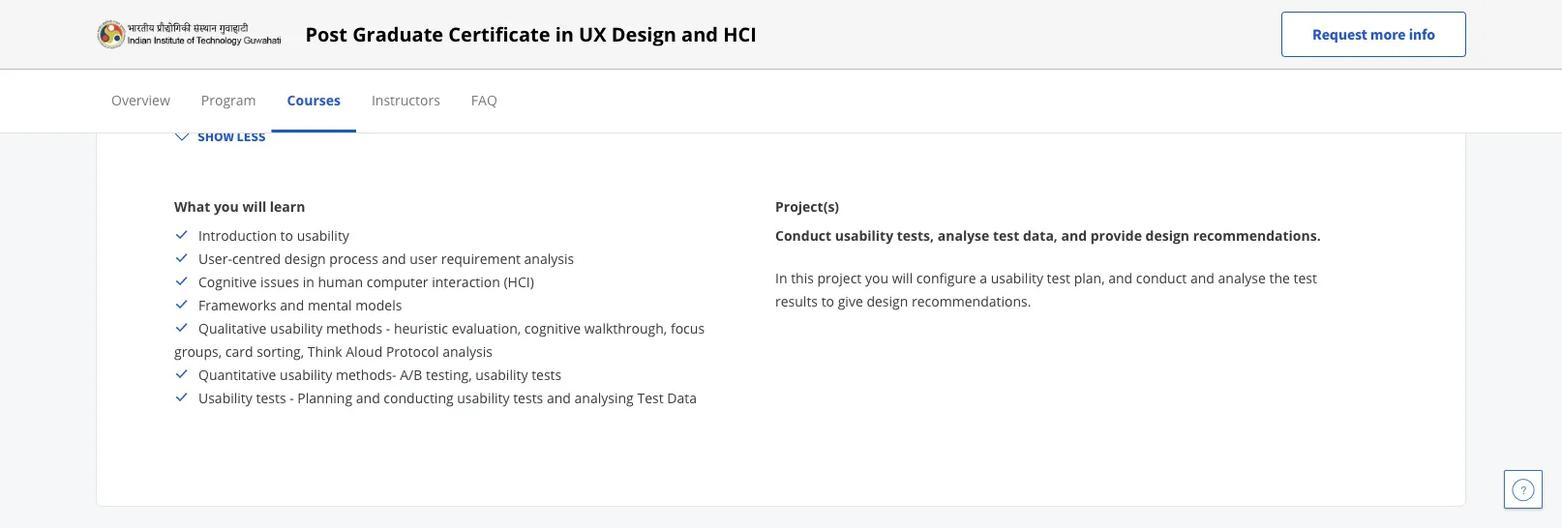 Task type: vqa. For each thing, say whether or not it's contained in the screenshot.
Explore with a Coursera Plus Subscription Collection element
no



Task type: locate. For each thing, give the bounding box(es) containing it.
1 horizontal spatial test
[[1047, 269, 1071, 287]]

0 vertical spatial recommendations.
[[1194, 226, 1321, 244]]

faq
[[471, 91, 498, 109]]

0 vertical spatial overview
[[174, 27, 238, 45]]

design up conduct
[[1146, 226, 1190, 244]]

recommendations. up "the"
[[1194, 226, 1321, 244]]

you right the project
[[866, 269, 889, 287]]

will left configure
[[892, 269, 913, 287]]

requirement
[[441, 249, 521, 268]]

usability
[[199, 389, 253, 407]]

reactions
[[492, 79, 551, 97]]

and right the data,
[[1062, 226, 1087, 244]]

this
[[174, 56, 200, 74]]

to up centred at the left of page
[[280, 226, 293, 244]]

quantitative
[[199, 366, 276, 384]]

study
[[1070, 56, 1105, 74]]

and right psychosocial
[[1233, 56, 1257, 74]]

1 vertical spatial recommendations.
[[912, 292, 1032, 310]]

cognitive down request
[[1260, 56, 1317, 74]]

instructors link
[[372, 91, 440, 109]]

graduate
[[353, 21, 444, 47]]

tests,
[[897, 226, 935, 244]]

and left analysing
[[547, 389, 571, 407]]

will up introduction
[[242, 197, 266, 215]]

cognitive
[[199, 273, 257, 291]]

0 horizontal spatial analysis
[[443, 342, 493, 361]]

1 vertical spatial cognitive
[[525, 319, 581, 337]]

cognitive issues in human computer  interaction (hci)
[[199, 273, 534, 291]]

0 vertical spatial -
[[386, 319, 390, 337]]

design inside the in this project you will configure a usability test plan, and conduct and analyse the test results to give design recommendations.
[[867, 292, 909, 310]]

1 horizontal spatial user
[[522, 56, 550, 74]]

0 vertical spatial user
[[522, 56, 550, 74]]

0 horizontal spatial cognitive
[[525, 319, 581, 337]]

about
[[315, 79, 352, 97]]

evaluation,
[[452, 319, 521, 337]]

1 horizontal spatial in
[[927, 56, 939, 74]]

program
[[201, 91, 256, 109]]

this
[[943, 56, 966, 74], [791, 269, 814, 287]]

- down 'models'
[[386, 319, 390, 337]]

you up ways
[[352, 56, 375, 74]]

give
[[838, 292, 863, 310]]

1 horizontal spatial this
[[943, 56, 966, 74]]

1 vertical spatial -
[[290, 389, 294, 407]]

in
[[927, 56, 939, 74], [776, 269, 788, 287]]

and right conduct
[[1191, 269, 1215, 287]]

usability inside this course focuses on how you can achieve  enhanced user engagement and adoption by adopting usability principles. in this course, you will study users' psychosocial and cognitive parameters and learn about ways to capture their reactions to specific design features of products.
[[803, 56, 855, 74]]

0 vertical spatial learn
[[279, 79, 311, 97]]

and right 'plan,'
[[1109, 269, 1133, 287]]

user-centred design process and user requirement analysis
[[199, 249, 574, 268]]

0 vertical spatial will
[[1046, 56, 1066, 74]]

in up frameworks and mental models
[[303, 273, 315, 291]]

overview left parameters
[[111, 91, 170, 109]]

in inside the in this project you will configure a usability test plan, and conduct and analyse the test results to give design recommendations.
[[776, 269, 788, 287]]

design right give
[[867, 292, 909, 310]]

adopting
[[743, 56, 799, 74]]

1 horizontal spatial analyse
[[1219, 269, 1266, 287]]

test left 'plan,'
[[1047, 269, 1071, 287]]

this up results at bottom
[[791, 269, 814, 287]]

this left course,
[[943, 56, 966, 74]]

0 horizontal spatial overview
[[111, 91, 170, 109]]

frameworks
[[199, 296, 277, 314]]

learn
[[279, 79, 311, 97], [270, 197, 305, 215]]

design
[[621, 79, 662, 97], [1146, 226, 1190, 244], [284, 249, 326, 268], [867, 292, 909, 310]]

recommendations. down a
[[912, 292, 1032, 310]]

walkthrough,
[[585, 319, 667, 337]]

mental
[[308, 296, 352, 314]]

analyse left "the"
[[1219, 269, 1266, 287]]

analysis up testing,
[[443, 342, 493, 361]]

test left the data,
[[993, 226, 1020, 244]]

request more info button
[[1282, 12, 1467, 57]]

certificate menu element
[[96, 70, 1467, 133]]

planning
[[298, 389, 353, 407]]

0 vertical spatial this
[[943, 56, 966, 74]]

1 horizontal spatial recommendations.
[[1194, 226, 1321, 244]]

testing,
[[426, 366, 472, 384]]

learn inside this course focuses on how you can achieve  enhanced user engagement and adoption by adopting usability principles. in this course, you will study users' psychosocial and cognitive parameters and learn about ways to capture their reactions to specific design features of products.
[[279, 79, 311, 97]]

1 horizontal spatial will
[[892, 269, 913, 287]]

0 horizontal spatial -
[[290, 389, 294, 407]]

1 horizontal spatial in
[[555, 21, 574, 47]]

show less button
[[167, 119, 273, 154]]

0 horizontal spatial will
[[242, 197, 266, 215]]

in left the ux
[[555, 21, 574, 47]]

0 vertical spatial analyse
[[938, 226, 990, 244]]

usability right adopting
[[803, 56, 855, 74]]

0 vertical spatial cognitive
[[1260, 56, 1317, 74]]

usability down evaluation,
[[476, 366, 528, 384]]

1 horizontal spatial overview
[[174, 27, 238, 45]]

- left planning
[[290, 389, 294, 407]]

sorting,
[[257, 342, 304, 361]]

by
[[724, 56, 739, 74]]

1 vertical spatial analysis
[[443, 342, 493, 361]]

2 horizontal spatial test
[[1294, 269, 1318, 287]]

0 horizontal spatial this
[[791, 269, 814, 287]]

2 vertical spatial will
[[892, 269, 913, 287]]

analyse up configure
[[938, 226, 990, 244]]

and down issues
[[280, 296, 304, 314]]

usability right a
[[991, 269, 1044, 287]]

0 horizontal spatial recommendations.
[[912, 292, 1032, 310]]

1 horizontal spatial analysis
[[524, 249, 574, 268]]

design
[[612, 21, 677, 47]]

usability down testing,
[[457, 389, 510, 407]]

courses
[[287, 91, 341, 109]]

1 horizontal spatial -
[[386, 319, 390, 337]]

features
[[666, 79, 718, 97]]

user up computer
[[410, 249, 438, 268]]

conduct usability tests, analyse test data, and provide design recommendations.
[[776, 226, 1321, 244]]

design right specific
[[621, 79, 662, 97]]

1 vertical spatial this
[[791, 269, 814, 287]]

1 vertical spatial learn
[[270, 197, 305, 215]]

centred
[[232, 249, 281, 268]]

design inside this course focuses on how you can achieve  enhanced user engagement and adoption by adopting usability principles. in this course, you will study users' psychosocial and cognitive parameters and learn about ways to capture their reactions to specific design features of products.
[[621, 79, 662, 97]]

focus
[[671, 319, 705, 337]]

overview up "course"
[[174, 27, 238, 45]]

quantitative usability methods- a/b testing, usability tests
[[199, 366, 562, 384]]

course,
[[969, 56, 1015, 74]]

1 vertical spatial in
[[776, 269, 788, 287]]

info
[[1410, 25, 1436, 44]]

to inside the in this project you will configure a usability test plan, and conduct and analyse the test results to give design recommendations.
[[822, 292, 835, 310]]

analysis inside the qualitative usability methods - heuristic evaluation, cognitive walkthrough, focus groups, card sorting, think aloud protocol analysis
[[443, 342, 493, 361]]

user
[[522, 56, 550, 74], [410, 249, 438, 268]]

learn up introduction to usability
[[270, 197, 305, 215]]

can
[[379, 56, 401, 74]]

usability
[[803, 56, 855, 74], [297, 226, 349, 244], [835, 226, 894, 244], [991, 269, 1044, 287], [270, 319, 323, 337], [280, 366, 332, 384], [476, 366, 528, 384], [457, 389, 510, 407]]

(hci)
[[504, 273, 534, 291]]

analyse
[[938, 226, 990, 244], [1219, 269, 1266, 287]]

analysis up "(hci)"
[[524, 249, 574, 268]]

in right principles.
[[927, 56, 939, 74]]

project(s)
[[776, 197, 840, 215]]

ux
[[579, 21, 607, 47]]

0 vertical spatial in
[[927, 56, 939, 74]]

1 horizontal spatial cognitive
[[1260, 56, 1317, 74]]

users'
[[1108, 56, 1146, 74]]

psychosocial
[[1149, 56, 1229, 74]]

learn down on
[[279, 79, 311, 97]]

0 horizontal spatial in
[[303, 273, 315, 291]]

cognitive down "(hci)"
[[525, 319, 581, 337]]

will inside the in this project you will configure a usability test plan, and conduct and analyse the test results to give design recommendations.
[[892, 269, 913, 287]]

parameters
[[174, 79, 248, 97]]

0 vertical spatial analysis
[[524, 249, 574, 268]]

in up results at bottom
[[776, 269, 788, 287]]

user up the reactions
[[522, 56, 550, 74]]

overview
[[174, 27, 238, 45], [111, 91, 170, 109]]

will
[[1046, 56, 1066, 74], [242, 197, 266, 215], [892, 269, 913, 287]]

to left give
[[822, 292, 835, 310]]

0 horizontal spatial user
[[410, 249, 438, 268]]

request more info
[[1313, 25, 1436, 44]]

will left 'study'
[[1046, 56, 1066, 74]]

test right "the"
[[1294, 269, 1318, 287]]

think
[[308, 342, 342, 361]]

to
[[391, 79, 404, 97], [554, 79, 567, 97], [280, 226, 293, 244], [822, 292, 835, 310]]

overview link
[[111, 91, 170, 109]]

2 horizontal spatial will
[[1046, 56, 1066, 74]]

this inside this course focuses on how you can achieve  enhanced user engagement and adoption by adopting usability principles. in this course, you will study users' psychosocial and cognitive parameters and learn about ways to capture their reactions to specific design features of products.
[[943, 56, 966, 74]]

conduct
[[776, 226, 832, 244]]

1 vertical spatial analyse
[[1219, 269, 1266, 287]]

analysis
[[524, 249, 574, 268], [443, 342, 493, 361]]

tests
[[532, 366, 562, 384], [256, 389, 286, 407], [513, 389, 543, 407]]

test
[[993, 226, 1020, 244], [1047, 269, 1071, 287], [1294, 269, 1318, 287]]

human
[[318, 273, 363, 291]]

qualitative usability methods - heuristic evaluation, cognitive walkthrough, focus groups, card sorting, think aloud protocol analysis
[[174, 319, 705, 361]]

overview inside certificate menu element
[[111, 91, 170, 109]]

in this project you will configure a usability test plan, and conduct and analyse the test results to give design recommendations.
[[776, 269, 1318, 310]]

and
[[682, 21, 718, 47], [636, 56, 660, 74], [1233, 56, 1257, 74], [251, 79, 276, 97], [1062, 226, 1087, 244], [382, 249, 406, 268], [1109, 269, 1133, 287], [1191, 269, 1215, 287], [280, 296, 304, 314], [356, 389, 380, 407], [547, 389, 571, 407]]

1 vertical spatial overview
[[111, 91, 170, 109]]

usability down frameworks and mental models
[[270, 319, 323, 337]]

0 horizontal spatial in
[[776, 269, 788, 287]]

you up introduction
[[214, 197, 239, 215]]

data
[[667, 389, 697, 407]]

a/b
[[400, 366, 422, 384]]



Task type: describe. For each thing, give the bounding box(es) containing it.
focuses
[[250, 56, 298, 74]]

certificate
[[449, 21, 550, 47]]

and down focuses in the left top of the page
[[251, 79, 276, 97]]

1 vertical spatial will
[[242, 197, 266, 215]]

models
[[356, 296, 402, 314]]

provide
[[1091, 226, 1143, 244]]

interaction
[[432, 273, 500, 291]]

this course focuses on how you can achieve  enhanced user engagement and adoption by adopting usability principles. in this course, you will study users' psychosocial and cognitive parameters and learn about ways to capture their reactions to specific design features of products.
[[174, 56, 1317, 97]]

introduction
[[199, 226, 277, 244]]

to left specific
[[554, 79, 567, 97]]

process
[[330, 249, 379, 268]]

help center image
[[1512, 478, 1536, 502]]

how
[[321, 56, 348, 74]]

usability inside the qualitative usability methods - heuristic evaluation, cognitive walkthrough, focus groups, card sorting, think aloud protocol analysis
[[270, 319, 323, 337]]

qualitative
[[199, 319, 267, 337]]

heuristic
[[394, 319, 448, 337]]

achieve
[[405, 56, 452, 74]]

project
[[818, 269, 862, 287]]

what
[[174, 197, 210, 215]]

and up adoption
[[682, 21, 718, 47]]

usability up the project
[[835, 226, 894, 244]]

courses link
[[287, 91, 341, 109]]

program link
[[201, 91, 256, 109]]

enhanced
[[456, 56, 518, 74]]

recommendations. inside the in this project you will configure a usability test plan, and conduct and analyse the test results to give design recommendations.
[[912, 292, 1032, 310]]

indian institute of technology - guwahati image
[[96, 19, 282, 50]]

faq link
[[471, 91, 498, 109]]

data,
[[1023, 226, 1058, 244]]

adoption
[[664, 56, 721, 74]]

you right course,
[[1019, 56, 1042, 74]]

conducting
[[384, 389, 454, 407]]

hci
[[723, 21, 757, 47]]

what you will learn
[[174, 197, 305, 215]]

usability up process
[[297, 226, 349, 244]]

frameworks and mental models
[[199, 296, 402, 314]]

card
[[225, 342, 253, 361]]

user inside this course focuses on how you can achieve  enhanced user engagement and adoption by adopting usability principles. in this course, you will study users' psychosocial and cognitive parameters and learn about ways to capture their reactions to specific design features of products.
[[522, 56, 550, 74]]

specific
[[571, 79, 617, 97]]

of
[[722, 79, 735, 97]]

will inside this course focuses on how you can achieve  enhanced user engagement and adoption by adopting usability principles. in this course, you will study users' psychosocial and cognitive parameters and learn about ways to capture their reactions to specific design features of products.
[[1046, 56, 1066, 74]]

0 horizontal spatial test
[[993, 226, 1020, 244]]

usability down think
[[280, 366, 332, 384]]

and up computer
[[382, 249, 406, 268]]

0 horizontal spatial analyse
[[938, 226, 990, 244]]

usability inside the in this project you will configure a usability test plan, and conduct and analyse the test results to give design recommendations.
[[991, 269, 1044, 287]]

course
[[204, 56, 246, 74]]

show less
[[198, 128, 266, 145]]

to down can
[[391, 79, 404, 97]]

engagement
[[553, 56, 632, 74]]

this inside the in this project you will configure a usability test plan, and conduct and analyse the test results to give design recommendations.
[[791, 269, 814, 287]]

0 vertical spatial in
[[555, 21, 574, 47]]

user-
[[199, 249, 232, 268]]

analysing
[[575, 389, 634, 407]]

analyse inside the in this project you will configure a usability test plan, and conduct and analyse the test results to give design recommendations.
[[1219, 269, 1266, 287]]

methods
[[326, 319, 383, 337]]

cognitive inside the qualitative usability methods - heuristic evaluation, cognitive walkthrough, focus groups, card sorting, think aloud protocol analysis
[[525, 319, 581, 337]]

request
[[1313, 25, 1368, 44]]

principles.
[[859, 56, 924, 74]]

computer
[[367, 273, 429, 291]]

conduct
[[1137, 269, 1187, 287]]

post
[[305, 21, 348, 47]]

1 vertical spatial in
[[303, 273, 315, 291]]

the
[[1270, 269, 1291, 287]]

you inside the in this project you will configure a usability test plan, and conduct and analyse the test results to give design recommendations.
[[866, 269, 889, 287]]

results
[[776, 292, 818, 310]]

capture
[[407, 79, 456, 97]]

design up issues
[[284, 249, 326, 268]]

1 vertical spatial user
[[410, 249, 438, 268]]

and down methods- in the left bottom of the page
[[356, 389, 380, 407]]

in inside this course focuses on how you can achieve  enhanced user engagement and adoption by adopting usability principles. in this course, you will study users' psychosocial and cognitive parameters and learn about ways to capture their reactions to specific design features of products.
[[927, 56, 939, 74]]

show
[[198, 128, 234, 145]]

methods-
[[336, 366, 397, 384]]

products.
[[738, 79, 798, 97]]

test
[[638, 389, 664, 407]]

plan,
[[1074, 269, 1105, 287]]

cognitive inside this course focuses on how you can achieve  enhanced user engagement and adoption by adopting usability principles. in this course, you will study users' psychosocial and cognitive parameters and learn about ways to capture their reactions to specific design features of products.
[[1260, 56, 1317, 74]]

aloud
[[346, 342, 383, 361]]

their
[[459, 79, 489, 97]]

protocol
[[386, 342, 439, 361]]

post graduate certificate in ux design and hci
[[305, 21, 757, 47]]

more
[[1371, 25, 1407, 44]]

- inside the qualitative usability methods - heuristic evaluation, cognitive walkthrough, focus groups, card sorting, think aloud protocol analysis
[[386, 319, 390, 337]]

on
[[301, 56, 318, 74]]

introduction to usability
[[199, 226, 349, 244]]

usability tests - planning and conducting usability tests and analysing test data
[[199, 389, 697, 407]]

a
[[980, 269, 988, 287]]

issues
[[261, 273, 299, 291]]

and down design
[[636, 56, 660, 74]]

instructors
[[372, 91, 440, 109]]

less
[[237, 128, 266, 145]]

groups,
[[174, 342, 222, 361]]



